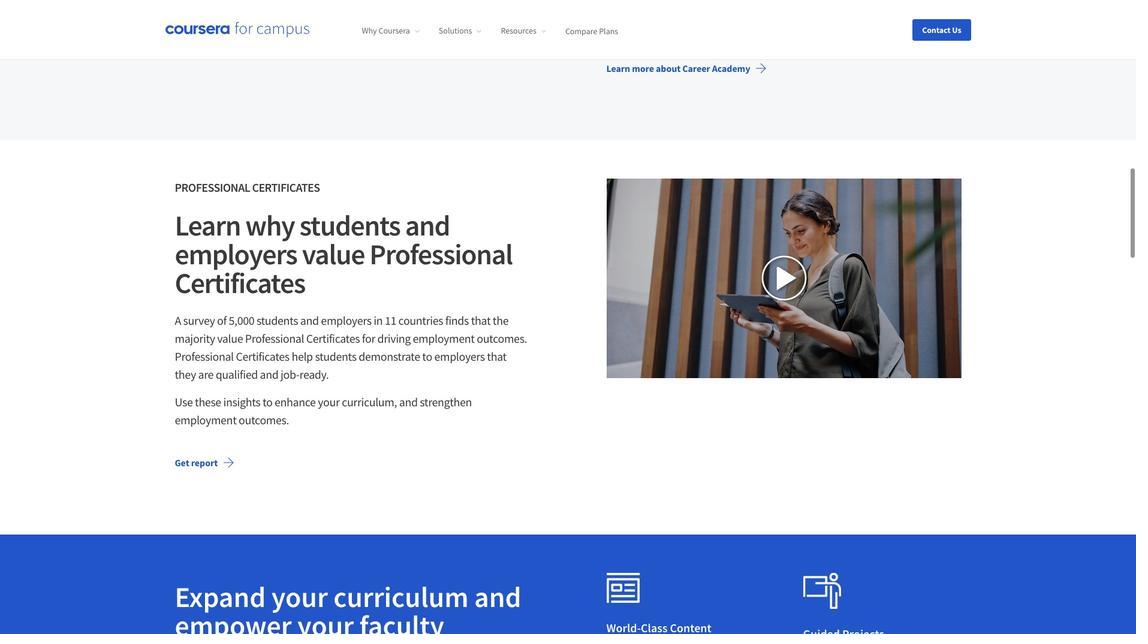 Task type: locate. For each thing, give the bounding box(es) containing it.
outcomes. inside a survey of 5,000 students and employers in 11 countries finds that the majority value professional certificates for driving employment outcomes. professional certificates help students demonstrate to employers that they are qualified and job-ready.
[[477, 331, 527, 346]]

0 horizontal spatial employers
[[175, 236, 297, 272]]

1 horizontal spatial learn
[[607, 62, 630, 74]]

use
[[175, 394, 193, 409]]

your inside use these insights to enhance your curriculum, and strengthen employment outcomes.
[[318, 394, 340, 409]]

employment down finds
[[413, 331, 475, 346]]

academy
[[712, 62, 751, 74]]

survey
[[183, 313, 215, 328]]

insights
[[223, 394, 261, 409]]

career
[[683, 62, 710, 74]]

1 vertical spatial employment
[[175, 412, 237, 427]]

1 horizontal spatial to
[[422, 349, 432, 364]]

learn inside learn why students and employers value professional certificates
[[175, 207, 241, 243]]

that down "the"
[[487, 349, 507, 364]]

enhance
[[275, 394, 316, 409]]

use these insights to enhance your curriculum, and strengthen employment outcomes.
[[175, 394, 472, 427]]

plans
[[599, 25, 618, 36]]

1 horizontal spatial employment
[[413, 331, 475, 346]]

1 vertical spatial to
[[263, 394, 273, 409]]

that left "the"
[[471, 313, 491, 328]]

coursera for campus image
[[165, 21, 309, 38]]

0 horizontal spatial to
[[263, 394, 273, 409]]

expand your curriculum and empower your faculty
[[175, 579, 521, 635]]

0 horizontal spatial learn
[[175, 207, 241, 243]]

0 vertical spatial to
[[422, 349, 432, 364]]

strengthen
[[420, 394, 472, 409]]

1 vertical spatial value
[[217, 331, 243, 346]]

guided projects icon image
[[803, 573, 841, 609]]

faculty
[[360, 608, 444, 635]]

qualified
[[216, 367, 258, 382]]

1 horizontal spatial employers
[[321, 313, 372, 328]]

0 vertical spatial students
[[300, 207, 400, 243]]

contact us button
[[913, 19, 971, 40]]

certificates
[[252, 180, 320, 195], [175, 265, 305, 301], [306, 331, 360, 346], [236, 349, 290, 364]]

0 vertical spatial value
[[302, 236, 365, 272]]

of
[[217, 313, 227, 328]]

coursera
[[379, 25, 410, 36]]

compare plans link
[[565, 25, 618, 36]]

empower
[[175, 608, 292, 635]]

professional inside learn why students and employers value professional certificates
[[370, 236, 513, 272]]

0 vertical spatial employment
[[413, 331, 475, 346]]

about
[[656, 62, 681, 74]]

0 vertical spatial learn
[[607, 62, 630, 74]]

help
[[292, 349, 313, 364]]

solutions link
[[439, 25, 482, 36]]

0 vertical spatial that
[[471, 313, 491, 328]]

why coursera
[[362, 25, 410, 36]]

certificates up 5,000 on the left of the page
[[175, 265, 305, 301]]

solutions
[[439, 25, 472, 36]]

1 vertical spatial learn
[[175, 207, 241, 243]]

1 vertical spatial employers
[[321, 313, 372, 328]]

in
[[374, 313, 383, 328]]

value inside a survey of 5,000 students and employers in 11 countries finds that the majority value professional certificates for driving employment outcomes. professional certificates help students demonstrate to employers that they are qualified and job-ready.
[[217, 331, 243, 346]]

outcomes. down the insights
[[239, 412, 289, 427]]

curriculum
[[334, 579, 469, 615]]

students
[[300, 207, 400, 243], [257, 313, 298, 328], [315, 349, 357, 364]]

2 vertical spatial employers
[[434, 349, 485, 364]]

1 horizontal spatial value
[[302, 236, 365, 272]]

0 vertical spatial outcomes.
[[477, 331, 527, 346]]

your for enhance
[[318, 394, 340, 409]]

to
[[422, 349, 432, 364], [263, 394, 273, 409]]

0 horizontal spatial value
[[217, 331, 243, 346]]

countries
[[399, 313, 443, 328]]

that
[[471, 313, 491, 328], [487, 349, 507, 364]]

a survey of 5,000 students and employers in 11 countries finds that the majority value professional certificates for driving employment outcomes. professional certificates help students demonstrate to employers that they are qualified and job-ready.
[[175, 313, 527, 382]]

students inside learn why students and employers value professional certificates
[[300, 207, 400, 243]]

expand
[[175, 579, 266, 615]]

and
[[405, 207, 450, 243], [300, 313, 319, 328], [260, 367, 279, 382], [399, 394, 418, 409], [474, 579, 521, 615]]

employment inside a survey of 5,000 students and employers in 11 countries finds that the majority value professional certificates for driving employment outcomes. professional certificates help students demonstrate to employers that they are qualified and job-ready.
[[413, 331, 475, 346]]

2 horizontal spatial employers
[[434, 349, 485, 364]]

get
[[175, 457, 189, 469]]

and inside use these insights to enhance your curriculum, and strengthen employment outcomes.
[[399, 394, 418, 409]]

employment inside use these insights to enhance your curriculum, and strengthen employment outcomes.
[[175, 412, 237, 427]]

to right the insights
[[263, 394, 273, 409]]

to down countries
[[422, 349, 432, 364]]

contact
[[923, 24, 951, 35]]

resources
[[501, 25, 537, 36]]

micro-credentials video thumb image
[[607, 178, 962, 378]]

learn down the professional certificates
[[175, 207, 241, 243]]

learn for learn more about career academy
[[607, 62, 630, 74]]

1 horizontal spatial outcomes.
[[477, 331, 527, 346]]

majority
[[175, 331, 215, 346]]

employment
[[413, 331, 475, 346], [175, 412, 237, 427]]

why coursera link
[[362, 25, 420, 36]]

professional
[[175, 180, 250, 195], [370, 236, 513, 272], [245, 331, 304, 346], [175, 349, 234, 364]]

employers
[[175, 236, 297, 272], [321, 313, 372, 328], [434, 349, 485, 364]]

employment down these
[[175, 412, 237, 427]]

outcomes. down "the"
[[477, 331, 527, 346]]

value
[[302, 236, 365, 272], [217, 331, 243, 346]]

learn
[[607, 62, 630, 74], [175, 207, 241, 243]]

demonstrate
[[359, 349, 420, 364]]

0 vertical spatial employers
[[175, 236, 297, 272]]

get report
[[175, 457, 218, 469]]

outcomes.
[[477, 331, 527, 346], [239, 412, 289, 427]]

learn left more
[[607, 62, 630, 74]]

2 vertical spatial students
[[315, 349, 357, 364]]

your
[[318, 394, 340, 409], [272, 579, 328, 615], [298, 608, 354, 635]]

0 horizontal spatial employment
[[175, 412, 237, 427]]

1 vertical spatial outcomes.
[[239, 412, 289, 427]]

0 horizontal spatial outcomes.
[[239, 412, 289, 427]]



Task type: vqa. For each thing, say whether or not it's contained in the screenshot.
'class'
no



Task type: describe. For each thing, give the bounding box(es) containing it.
learn more about career academy
[[607, 62, 751, 74]]

learn why students and employers value professional certificates
[[175, 207, 513, 301]]

to inside a survey of 5,000 students and employers in 11 countries finds that the majority value professional certificates for driving employment outcomes. professional certificates help students demonstrate to employers that they are qualified and job-ready.
[[422, 349, 432, 364]]

your for empower
[[298, 608, 354, 635]]

why
[[362, 25, 377, 36]]

and inside learn why students and employers value professional certificates
[[405, 207, 450, 243]]

for
[[362, 331, 375, 346]]

get report link
[[165, 448, 244, 477]]

icon website image
[[607, 573, 640, 603]]

driving
[[378, 331, 411, 346]]

job-
[[281, 367, 300, 382]]

certificates left the for
[[306, 331, 360, 346]]

these
[[195, 394, 221, 409]]

1 vertical spatial that
[[487, 349, 507, 364]]

5,000
[[229, 313, 254, 328]]

and inside expand your curriculum and empower your faculty
[[474, 579, 521, 615]]

certificates up why
[[252, 180, 320, 195]]

are
[[198, 367, 214, 382]]

11
[[385, 313, 396, 328]]

learn for learn why students and employers value professional certificates
[[175, 207, 241, 243]]

more
[[632, 62, 654, 74]]

learn more about career academy link
[[597, 54, 777, 83]]

outcomes. inside use these insights to enhance your curriculum, and strengthen employment outcomes.
[[239, 412, 289, 427]]

professional certificates
[[175, 180, 320, 195]]

they
[[175, 367, 196, 382]]

report
[[191, 457, 218, 469]]

curriculum,
[[342, 394, 397, 409]]

us
[[953, 24, 962, 35]]

ready.
[[300, 367, 329, 382]]

why
[[245, 207, 295, 243]]

to inside use these insights to enhance your curriculum, and strengthen employment outcomes.
[[263, 394, 273, 409]]

finds
[[446, 313, 469, 328]]

the
[[493, 313, 509, 328]]

resources link
[[501, 25, 546, 36]]

employers inside learn why students and employers value professional certificates
[[175, 236, 297, 272]]

certificates inside learn why students and employers value professional certificates
[[175, 265, 305, 301]]

compare
[[565, 25, 598, 36]]

a
[[175, 313, 181, 328]]

contact us
[[923, 24, 962, 35]]

compare plans
[[565, 25, 618, 36]]

certificates up 'qualified'
[[236, 349, 290, 364]]

value inside learn why students and employers value professional certificates
[[302, 236, 365, 272]]

1 vertical spatial students
[[257, 313, 298, 328]]



